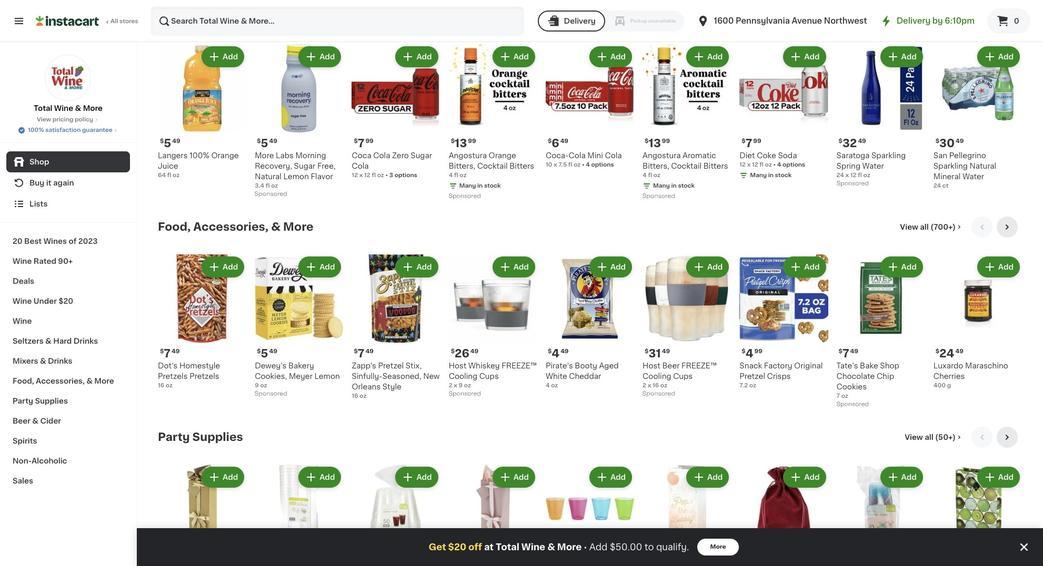 Task type: locate. For each thing, give the bounding box(es) containing it.
0 horizontal spatial in
[[477, 183, 483, 189]]

0
[[1014, 17, 1019, 25]]

1 horizontal spatial food, accessories, & more
[[158, 221, 314, 233]]

accessories,
[[193, 221, 269, 233], [36, 378, 85, 385]]

0 horizontal spatial food,
[[13, 378, 34, 385]]

stock down the angostura aromatic bitters, cocktail bitters 4 fl oz
[[678, 183, 695, 189]]

•
[[773, 162, 776, 168], [582, 162, 585, 168], [386, 173, 388, 178], [584, 544, 587, 552]]

bake
[[860, 363, 878, 370]]

1 $ 7 49 from the left
[[160, 348, 180, 360]]

5 up dewey's
[[261, 348, 268, 360]]

0 horizontal spatial natural
[[255, 173, 282, 181]]

0 vertical spatial 100%
[[28, 127, 44, 133]]

49 inside $ 30 49
[[956, 138, 964, 144]]

1 horizontal spatial cups
[[673, 373, 693, 381]]

pirate's
[[546, 363, 573, 370]]

7 up tate's
[[843, 348, 849, 360]]

$ 7 49 up tate's
[[839, 348, 858, 360]]

factory
[[764, 363, 792, 370]]

1 cups from the left
[[479, 373, 499, 381]]

cocktail for aromatic
[[671, 163, 702, 170]]

many in stock down diet coke soda 12 x 12 fl oz • 4 options
[[750, 173, 792, 178]]

31
[[649, 348, 661, 360]]

free,
[[317, 163, 336, 170]]

0 horizontal spatial delivery
[[564, 17, 596, 25]]

mixers
[[158, 11, 197, 22], [13, 358, 38, 365]]

orange inside angostura orange bitters, cocktail bitters 4 fl oz
[[489, 152, 516, 159]]

0 horizontal spatial $ 13 99
[[451, 138, 476, 149]]

49 inside $ 32 49
[[858, 138, 866, 144]]

1 bitters from the left
[[510, 163, 534, 170]]

1 vertical spatial food, accessories, & more
[[13, 378, 114, 385]]

spring
[[837, 163, 861, 170]]

bitters
[[510, 163, 534, 170], [704, 163, 728, 170]]

7 for diet coke soda
[[746, 138, 752, 149]]

2 item carousel region from the top
[[158, 217, 1022, 419]]

2 horizontal spatial 16
[[653, 383, 659, 389]]

cups inside host whiskey freeze™ cooling cups 2 x 9 oz
[[479, 373, 499, 381]]

1 horizontal spatial party supplies link
[[158, 432, 243, 444]]

all for 24
[[920, 224, 929, 231]]

5 for &
[[261, 138, 268, 149]]

snack
[[740, 363, 762, 370]]

$ inside $ 4 49
[[548, 349, 552, 355]]

in down diet coke soda 12 x 12 fl oz • 4 options
[[768, 173, 774, 178]]

1 vertical spatial party supplies
[[158, 432, 243, 443]]

1 horizontal spatial 9
[[459, 383, 463, 389]]

$ 7 49 for dot's
[[160, 348, 180, 360]]

host for 26
[[449, 363, 467, 370]]

coca
[[352, 152, 371, 159]]

49 inside $ 24 49
[[956, 349, 964, 355]]

1 $ 7 99 from the left
[[354, 138, 374, 149]]

all inside view all (700+) link
[[920, 224, 929, 231]]

49 for 100%
[[172, 138, 180, 144]]

many in stock for aromatic
[[653, 183, 695, 189]]

0 vertical spatial shop
[[29, 158, 49, 166]]

$ 7 99 up coca
[[354, 138, 374, 149]]

0 horizontal spatial $ 7 49
[[160, 348, 180, 360]]

0 vertical spatial $20
[[59, 298, 73, 305]]

• right 7.5
[[582, 162, 585, 168]]

49 for pellegrino
[[956, 138, 964, 144]]

49 right 26
[[470, 349, 479, 355]]

service type group
[[538, 11, 685, 32]]

0 horizontal spatial pretzels
[[158, 373, 188, 381]]

pretzels down homestyle
[[190, 373, 219, 381]]

49 right 32
[[858, 138, 866, 144]]

host down 26
[[449, 363, 467, 370]]

100% inside 100% satisfaction guarantee button
[[28, 127, 44, 133]]

3 item carousel region from the top
[[158, 427, 1022, 567]]

7 up "dot's"
[[164, 348, 171, 360]]

2 horizontal spatial drinks
[[212, 11, 250, 22]]

49 up the "zapp's"
[[366, 349, 374, 355]]

7 down cookies
[[837, 394, 840, 400]]

cola right mini
[[605, 152, 622, 159]]

juice
[[158, 163, 178, 170]]

oz inside coca-cola mini cola 10 x 7.5 fl oz • 4 options
[[574, 162, 581, 168]]

more labs morning recovery, sugar free, natural lemon flavor 3.4 fl oz
[[255, 152, 336, 189]]

beer inside host beer freeze™ cooling cups 2 x 16 oz
[[662, 363, 680, 370]]

all inside view all (400+) link
[[920, 13, 928, 20]]

0 horizontal spatial pretzel
[[378, 363, 404, 370]]

1 vertical spatial mixers & drinks
[[13, 358, 72, 365]]

1 host from the left
[[449, 363, 467, 370]]

$ for pirate's booty aged white cheddar
[[548, 349, 552, 355]]

more inside total wine & more link
[[83, 105, 103, 112]]

party supplies inside item carousel region
[[158, 432, 243, 443]]

$ 24 49
[[936, 348, 964, 360]]

2 cups from the left
[[673, 373, 693, 381]]

0 vertical spatial natural
[[970, 163, 997, 170]]

$ inside $ 30 49
[[936, 138, 940, 144]]

1 horizontal spatial in
[[671, 183, 677, 189]]

2 cocktail from the left
[[671, 163, 702, 170]]

49 up langers
[[172, 138, 180, 144]]

natural down recovery,
[[255, 173, 282, 181]]

1 horizontal spatial host
[[643, 363, 661, 370]]

sparkling right saratoga
[[872, 152, 906, 159]]

stock for orange
[[484, 183, 501, 189]]

item carousel region
[[158, 6, 1022, 208], [158, 217, 1022, 419], [158, 427, 1022, 567]]

100% left "satisfaction"
[[28, 127, 44, 133]]

7 up coca
[[358, 138, 364, 149]]

24 inside san pellegrino sparkling natural mineral water 24 ct
[[934, 183, 941, 189]]

in for orange
[[477, 183, 483, 189]]

tate's bake shop chocolate chip cookies 7 oz
[[837, 363, 899, 400]]

49 for maraschino
[[956, 349, 964, 355]]

$ for tate's bake shop chocolate chip cookies
[[839, 349, 843, 355]]

freeze™ inside host whiskey freeze™ cooling cups 2 x 9 oz
[[502, 363, 537, 370]]

0 horizontal spatial host
[[449, 363, 467, 370]]

0 horizontal spatial 13
[[455, 138, 467, 149]]

24 down spring
[[837, 173, 844, 178]]

$ for angostura aromatic bitters, cocktail bitters
[[645, 138, 649, 144]]

0 vertical spatial accessories,
[[193, 221, 269, 233]]

2 horizontal spatial many
[[750, 173, 767, 178]]

$ for dot's homestyle pretzels pretzels
[[160, 349, 164, 355]]

0 horizontal spatial options
[[395, 173, 417, 178]]

natural inside san pellegrino sparkling natural mineral water 24 ct
[[970, 163, 997, 170]]

2 horizontal spatial in
[[768, 173, 774, 178]]

view all (400+)
[[900, 13, 956, 20]]

$ 6 49
[[548, 138, 568, 149]]

0 horizontal spatial orange
[[211, 152, 239, 159]]

$50.00
[[610, 544, 642, 552]]

it
[[46, 179, 51, 187]]

$ for diet coke soda
[[742, 138, 746, 144]]

1 9 from the left
[[255, 383, 259, 389]]

0 horizontal spatial 100%
[[28, 127, 44, 133]]

0 horizontal spatial shop
[[29, 158, 49, 166]]

all left by on the right top of page
[[920, 13, 928, 20]]

16 inside zapp's pretzel stix, sinfully-seasoned, new orleans style 16 oz
[[352, 394, 358, 400]]

$ 13 99
[[451, 138, 476, 149], [645, 138, 670, 149]]

sparkling
[[872, 152, 906, 159], [934, 163, 968, 170]]

diet
[[740, 152, 755, 159]]

many down diet coke soda 12 x 12 fl oz • 4 options
[[750, 173, 767, 178]]

wine right at
[[522, 544, 545, 552]]

pretzels down "dot's"
[[158, 373, 188, 381]]

1 orange from the left
[[211, 152, 239, 159]]

wine inside get $20 off at total wine & more • add $50.00 to qualify.
[[522, 544, 545, 552]]

oz inside pirate's booty aged white cheddar 4 oz
[[551, 383, 558, 389]]

angostura for angostura aromatic bitters, cocktail bitters
[[643, 152, 681, 159]]

1 vertical spatial sugar
[[294, 163, 315, 170]]

0 vertical spatial water
[[862, 163, 884, 170]]

1 13 from the left
[[455, 138, 467, 149]]

2 inside host whiskey freeze™ cooling cups 2 x 9 oz
[[449, 383, 452, 389]]

2 horizontal spatial stock
[[775, 173, 792, 178]]

1 vertical spatial natural
[[255, 173, 282, 181]]

bitters for orange
[[510, 163, 534, 170]]

13 up angostura orange bitters, cocktail bitters 4 fl oz
[[455, 138, 467, 149]]

$ 5 49 up dewey's
[[257, 348, 277, 360]]

0 vertical spatial mixers & drinks
[[158, 11, 250, 22]]

bitters, inside the angostura aromatic bitters, cocktail bitters 4 fl oz
[[643, 163, 669, 170]]

1 horizontal spatial many in stock
[[653, 183, 695, 189]]

wine up seltzers
[[13, 318, 32, 325]]

1 vertical spatial sparkling
[[934, 163, 968, 170]]

2 host from the left
[[643, 363, 661, 370]]

seasoned,
[[383, 373, 421, 381]]

1 vertical spatial food,
[[13, 378, 34, 385]]

options down soda
[[783, 162, 805, 168]]

0 vertical spatial pretzel
[[378, 363, 404, 370]]

1 cooling from the left
[[449, 373, 478, 381]]

oz inside the langers 100% orange juice 64 fl oz
[[173, 173, 180, 178]]

2 freeze™ from the left
[[682, 363, 717, 370]]

$ inside $ 4 99
[[742, 349, 746, 355]]

1 angostura from the left
[[449, 152, 487, 159]]

shop up chip
[[880, 363, 899, 370]]

freeze™ left snack
[[682, 363, 717, 370]]

49 inside $ 26 49
[[470, 349, 479, 355]]

$ inside $ 26 49
[[451, 349, 455, 355]]

$ for angostura orange bitters, cocktail bitters
[[451, 138, 455, 144]]

2 down $ 26 49
[[449, 383, 452, 389]]

pretzel inside 'snack factory original pretzel crisps 7.2 oz'
[[740, 373, 765, 381]]

homestyle
[[179, 363, 220, 370]]

0 vertical spatial drinks
[[212, 11, 250, 22]]

0 horizontal spatial bitters,
[[449, 163, 475, 170]]

100% satisfaction guarantee
[[28, 127, 113, 133]]

add
[[223, 53, 238, 60], [320, 53, 335, 60], [417, 53, 432, 60], [514, 53, 529, 60], [611, 53, 626, 60], [707, 53, 723, 60], [804, 53, 820, 60], [901, 53, 917, 60], [998, 53, 1014, 60], [223, 264, 238, 271], [320, 264, 335, 271], [417, 264, 432, 271], [514, 264, 529, 271], [611, 264, 626, 271], [707, 264, 723, 271], [804, 264, 820, 271], [901, 264, 917, 271], [998, 264, 1014, 271], [223, 474, 238, 482], [320, 474, 335, 482], [417, 474, 432, 482], [514, 474, 529, 482], [611, 474, 626, 482], [707, 474, 723, 482], [804, 474, 820, 482], [901, 474, 917, 482], [998, 474, 1014, 482], [589, 544, 608, 552]]

7 for coca cola zero sugar cola
[[358, 138, 364, 149]]

1 vertical spatial party
[[158, 432, 190, 443]]

1 horizontal spatial food,
[[158, 221, 191, 233]]

2 $ 7 49 from the left
[[354, 348, 374, 360]]

1 horizontal spatial supplies
[[192, 432, 243, 443]]

sponsored badge image down spring
[[837, 181, 869, 187]]

sponsored badge image down cookies,
[[255, 391, 287, 397]]

sponsored badge image down the 3.4
[[255, 191, 287, 197]]

49 up pirate's
[[561, 349, 569, 355]]

2 $ 13 99 from the left
[[645, 138, 670, 149]]

$ 5 49
[[160, 138, 180, 149], [257, 138, 277, 149], [257, 348, 277, 360]]

0 horizontal spatial beer
[[13, 418, 31, 425]]

x right the 10
[[554, 162, 557, 168]]

$ 13 99 for angostura orange bitters, cocktail bitters
[[451, 138, 476, 149]]

1 horizontal spatial lemon
[[314, 373, 340, 381]]

supplies
[[35, 398, 68, 405], [192, 432, 243, 443]]

2 horizontal spatial options
[[783, 162, 805, 168]]

0 vertical spatial mixers
[[158, 11, 197, 22]]

many in stock
[[750, 173, 792, 178], [459, 183, 501, 189], [653, 183, 695, 189]]

1 horizontal spatial pretzels
[[190, 373, 219, 381]]

cheddar
[[569, 373, 601, 381]]

delivery for delivery by 6:10pm
[[897, 17, 931, 25]]

• inside coca cola zero sugar cola 12 x 12 fl oz • 3 options
[[386, 173, 388, 178]]

1 horizontal spatial natural
[[970, 163, 997, 170]]

1 horizontal spatial bitters,
[[643, 163, 669, 170]]

$ inside $ 31 49
[[645, 349, 649, 355]]

sponsored badge image down the angostura aromatic bitters, cocktail bitters 4 fl oz
[[643, 193, 675, 199]]

sponsored badge image for more labs morning recovery, sugar free, natural lemon flavor
[[255, 191, 287, 197]]

view left "(700+)" in the top right of the page
[[900, 224, 918, 231]]

49
[[172, 138, 180, 144], [269, 138, 277, 144], [858, 138, 866, 144], [560, 138, 568, 144], [956, 138, 964, 144], [172, 349, 180, 355], [269, 349, 277, 355], [366, 349, 374, 355], [470, 349, 479, 355], [662, 349, 670, 355], [850, 349, 858, 355], [561, 349, 569, 355], [956, 349, 964, 355]]

4 inside angostura orange bitters, cocktail bitters 4 fl oz
[[449, 173, 453, 178]]

oz inside host beer freeze™ cooling cups 2 x 16 oz
[[660, 383, 667, 389]]

1 horizontal spatial options
[[591, 162, 614, 168]]

many in stock down angostura orange bitters, cocktail bitters 4 fl oz
[[459, 183, 501, 189]]

49 for whiskey
[[470, 349, 479, 355]]

2 9 from the left
[[459, 383, 463, 389]]

7 up the diet
[[746, 138, 752, 149]]

99 up the angostura aromatic bitters, cocktail bitters 4 fl oz
[[662, 138, 670, 144]]

49 for sparkling
[[858, 138, 866, 144]]

$ inside $ 24 49
[[936, 349, 940, 355]]

16 inside host beer freeze™ cooling cups 2 x 16 oz
[[653, 383, 659, 389]]

seltzers & hard drinks
[[13, 338, 98, 345]]

1 bitters, from the left
[[449, 163, 475, 170]]

food, accessories, & more link
[[158, 221, 314, 234], [6, 372, 130, 392]]

2 angostura from the left
[[643, 152, 681, 159]]

49 up dewey's
[[269, 349, 277, 355]]

1 vertical spatial total
[[496, 544, 519, 552]]

1 horizontal spatial 16
[[352, 394, 358, 400]]

49 right 30
[[956, 138, 964, 144]]

$
[[160, 138, 164, 144], [257, 138, 261, 144], [354, 138, 358, 144], [451, 138, 455, 144], [645, 138, 649, 144], [742, 138, 746, 144], [839, 138, 843, 144], [548, 138, 552, 144], [936, 138, 940, 144], [160, 349, 164, 355], [257, 349, 261, 355], [354, 349, 358, 355], [451, 349, 455, 355], [645, 349, 649, 355], [742, 349, 746, 355], [839, 349, 843, 355], [548, 349, 552, 355], [936, 349, 940, 355]]

49 for bake
[[850, 349, 858, 355]]

product group containing 31
[[643, 255, 731, 400]]

view left (50+) on the right bottom
[[905, 434, 923, 442]]

lemon down the labs
[[283, 173, 309, 181]]

food, accessories, & more link up beer & cider "link"
[[6, 372, 130, 392]]

2 $ 7 99 from the left
[[742, 138, 761, 149]]

oz
[[765, 162, 772, 168], [574, 162, 581, 168], [173, 173, 180, 178], [377, 173, 384, 178], [460, 173, 467, 178], [654, 173, 661, 178], [864, 173, 870, 178], [271, 183, 278, 189], [166, 383, 173, 389], [260, 383, 267, 389], [464, 383, 471, 389], [660, 383, 667, 389], [749, 383, 756, 389], [551, 383, 558, 389], [360, 394, 367, 400], [841, 394, 848, 400]]

2 vertical spatial all
[[925, 434, 934, 442]]

1 vertical spatial item carousel region
[[158, 217, 1022, 419]]

cups inside host beer freeze™ cooling cups 2 x 16 oz
[[673, 373, 693, 381]]

$ for langers 100% orange juice
[[160, 138, 164, 144]]

3 $ 7 49 from the left
[[839, 348, 858, 360]]

sales link
[[6, 472, 130, 492]]

24 left ct
[[934, 183, 941, 189]]

pretzel down snack
[[740, 373, 765, 381]]

1 horizontal spatial delivery
[[897, 17, 931, 25]]

$ inside $ 6 49
[[548, 138, 552, 144]]

0 horizontal spatial food, accessories, & more link
[[6, 372, 130, 392]]

49 inside $ 4 49
[[561, 349, 569, 355]]

$ 32 49
[[839, 138, 866, 149]]

13 for angostura aromatic bitters, cocktail bitters
[[649, 138, 661, 149]]

water inside san pellegrino sparkling natural mineral water 24 ct
[[963, 173, 984, 181]]

sugar right "zero"
[[411, 152, 432, 159]]

snack factory original pretzel crisps 7.2 oz
[[740, 363, 823, 389]]

2 orange from the left
[[489, 152, 516, 159]]

fl inside the more labs morning recovery, sugar free, natural lemon flavor 3.4 fl oz
[[266, 183, 270, 189]]

$ for coca-cola mini cola
[[548, 138, 552, 144]]

2 2 from the left
[[643, 383, 646, 389]]

food,
[[158, 221, 191, 233], [13, 378, 34, 385]]

$20 inside get $20 off at total wine & more • add $50.00 to qualify.
[[448, 544, 466, 552]]

49 inside $ 6 49
[[560, 138, 568, 144]]

$ for host whiskey freeze™ cooling cups
[[451, 349, 455, 355]]

2 horizontal spatial $ 7 49
[[839, 348, 858, 360]]

view all (700+) link
[[900, 222, 963, 233]]

accessories, inside item carousel region
[[193, 221, 269, 233]]

$ 13 99 up the angostura aromatic bitters, cocktail bitters 4 fl oz
[[645, 138, 670, 149]]

2 for 26
[[449, 383, 452, 389]]

sponsored badge image for angostura aromatic bitters, cocktail bitters
[[643, 193, 675, 199]]

many down angostura orange bitters, cocktail bitters 4 fl oz
[[459, 183, 476, 189]]

16 down 'orleans'
[[352, 394, 358, 400]]

24 inside saratoga sparkling spring water 24 x 12 fl oz
[[837, 173, 844, 178]]

tate's
[[837, 363, 858, 370]]

1 horizontal spatial stock
[[678, 183, 695, 189]]

$20 down deals 'link'
[[59, 298, 73, 305]]

cooling down $ 31 49
[[643, 373, 671, 381]]

$ inside $ 32 49
[[839, 138, 843, 144]]

food, accessories, & more down the 3.4
[[158, 221, 314, 233]]

pretzel up seasoned, at bottom
[[378, 363, 404, 370]]

many in stock for orange
[[459, 183, 501, 189]]

chip
[[877, 373, 894, 381]]

49 inside $ 31 49
[[662, 349, 670, 355]]

2 down $ 31 49
[[643, 383, 646, 389]]

2 13 from the left
[[649, 138, 661, 149]]

0 vertical spatial item carousel region
[[158, 6, 1022, 208]]

shop up buy
[[29, 158, 49, 166]]

mixers & drinks
[[158, 11, 250, 22], [13, 358, 72, 365]]

0 horizontal spatial many in stock
[[459, 183, 501, 189]]

oz inside dot's homestyle pretzels pretzels 16 oz
[[166, 383, 173, 389]]

avenue
[[792, 17, 822, 25]]

host for 31
[[643, 363, 661, 370]]

bitters inside the angostura aromatic bitters, cocktail bitters 4 fl oz
[[704, 163, 728, 170]]

0 horizontal spatial bitters
[[510, 163, 534, 170]]

wine down deals
[[13, 298, 32, 305]]

cooling for 26
[[449, 373, 478, 381]]

product group containing 30
[[934, 44, 1022, 191]]

24
[[837, 173, 844, 178], [934, 183, 941, 189], [940, 348, 955, 360]]

sponsored badge image
[[837, 181, 869, 187], [255, 191, 287, 197], [449, 193, 481, 199], [643, 193, 675, 199], [255, 391, 287, 397], [449, 391, 481, 397], [643, 391, 675, 397], [837, 402, 869, 408]]

host beer freeze™ cooling cups 2 x 16 oz
[[643, 363, 717, 389]]

sponsored badge image down host beer freeze™ cooling cups 2 x 16 oz
[[643, 391, 675, 397]]

0 horizontal spatial 2
[[449, 383, 452, 389]]

0 horizontal spatial drinks
[[48, 358, 72, 365]]

1 vertical spatial beer
[[13, 418, 31, 425]]

• left the $50.00
[[584, 544, 587, 552]]

wine link
[[6, 312, 130, 332]]

freeze™ right "whiskey"
[[502, 363, 537, 370]]

treatment tracker modal dialog
[[137, 529, 1043, 567]]

1 horizontal spatial party supplies
[[158, 432, 243, 443]]

0 vertical spatial beer
[[662, 363, 680, 370]]

5
[[164, 138, 171, 149], [261, 138, 268, 149], [261, 348, 268, 360]]

fl inside diet coke soda 12 x 12 fl oz • 4 options
[[760, 162, 764, 168]]

2 cooling from the left
[[643, 373, 671, 381]]

1 horizontal spatial sparkling
[[934, 163, 968, 170]]

beer down $ 31 49
[[662, 363, 680, 370]]

host
[[449, 363, 467, 370], [643, 363, 661, 370]]

None search field
[[151, 6, 524, 36]]

sugar down morning
[[294, 163, 315, 170]]

stock for aromatic
[[678, 183, 695, 189]]

0 horizontal spatial angostura
[[449, 152, 487, 159]]

x down coca
[[359, 173, 363, 178]]

2 for 31
[[643, 383, 646, 389]]

all left "(700+)" in the top right of the page
[[920, 224, 929, 231]]

0 vertical spatial party
[[13, 398, 33, 405]]

1 freeze™ from the left
[[502, 363, 537, 370]]

100% right langers
[[190, 152, 209, 159]]

13 up the angostura aromatic bitters, cocktail bitters 4 fl oz
[[649, 138, 661, 149]]

product group
[[158, 44, 246, 180], [255, 44, 343, 200], [352, 44, 440, 180], [449, 44, 537, 202], [546, 44, 634, 169], [643, 44, 731, 202], [740, 44, 828, 182], [837, 44, 925, 189], [934, 44, 1022, 191], [158, 255, 246, 391], [255, 255, 343, 400], [352, 255, 440, 401], [449, 255, 537, 400], [546, 255, 634, 391], [643, 255, 731, 400], [740, 255, 828, 391], [837, 255, 925, 411], [934, 255, 1022, 391], [158, 465, 246, 567], [255, 465, 343, 567], [352, 465, 440, 567], [449, 465, 537, 567], [546, 465, 634, 567], [643, 465, 731, 567], [740, 465, 828, 567], [837, 465, 925, 567], [934, 465, 1022, 567]]

more inside get $20 off at total wine & more • add $50.00 to qualify.
[[557, 544, 582, 552]]

view left by on the right top of page
[[900, 13, 918, 20]]

1 horizontal spatial $ 7 49
[[354, 348, 374, 360]]

2 inside host beer freeze™ cooling cups 2 x 16 oz
[[643, 383, 646, 389]]

0 vertical spatial supplies
[[35, 398, 68, 405]]

• down coke
[[773, 162, 776, 168]]

x inside coca cola zero sugar cola 12 x 12 fl oz • 3 options
[[359, 173, 363, 178]]

all
[[111, 18, 118, 24]]

oz inside the more labs morning recovery, sugar free, natural lemon flavor 3.4 fl oz
[[271, 183, 278, 189]]

1 $ 13 99 from the left
[[451, 138, 476, 149]]

2
[[449, 383, 452, 389], [643, 383, 646, 389]]

7 for dot's homestyle pretzels pretzels
[[164, 348, 171, 360]]

coca-
[[546, 152, 569, 159]]

cocktail inside angostura orange bitters, cocktail bitters 4 fl oz
[[477, 163, 508, 170]]

delivery by 6:10pm
[[897, 17, 975, 25]]

freeze™ for 26
[[502, 363, 537, 370]]

sponsored badge image for saratoga sparkling spring water
[[837, 181, 869, 187]]

99 up coke
[[753, 138, 761, 144]]

saratoga
[[837, 152, 870, 159]]

1 horizontal spatial angostura
[[643, 152, 681, 159]]

2 vertical spatial drinks
[[48, 358, 72, 365]]

0 vertical spatial total
[[34, 105, 52, 112]]

natural inside the more labs morning recovery, sugar free, natural lemon flavor 3.4 fl oz
[[255, 173, 282, 181]]

delivery for delivery
[[564, 17, 596, 25]]

7 up the "zapp's"
[[358, 348, 364, 360]]

0 horizontal spatial stock
[[484, 183, 501, 189]]

cocktail
[[477, 163, 508, 170], [671, 163, 702, 170]]

oz inside saratoga sparkling spring water 24 x 12 fl oz
[[864, 173, 870, 178]]

delivery inside button
[[564, 17, 596, 25]]

all inside view all (50+) link
[[925, 434, 934, 442]]

sugar inside coca cola zero sugar cola 12 x 12 fl oz • 3 options
[[411, 152, 432, 159]]

total up view pricing policy
[[34, 105, 52, 112]]

(400+)
[[930, 13, 956, 20]]

mixers & drinks inside item carousel region
[[158, 11, 250, 22]]

stock down angostura orange bitters, cocktail bitters 4 fl oz
[[484, 183, 501, 189]]

options inside coca-cola mini cola 10 x 7.5 fl oz • 4 options
[[591, 162, 614, 168]]

1 cocktail from the left
[[477, 163, 508, 170]]

$ 7 99 up the diet
[[742, 138, 761, 149]]

sponsored badge image for dewey's bakery cookies, meyer lemon
[[255, 391, 287, 397]]

accessories, down the 3.4
[[193, 221, 269, 233]]

49 for booty
[[561, 349, 569, 355]]

orleans
[[352, 384, 381, 391]]

many in stock down the angostura aromatic bitters, cocktail bitters 4 fl oz
[[653, 183, 695, 189]]

1 horizontal spatial 13
[[649, 138, 661, 149]]

99 up angostura orange bitters, cocktail bitters 4 fl oz
[[468, 138, 476, 144]]

sponsored badge image down host whiskey freeze™ cooling cups 2 x 9 oz
[[449, 391, 481, 397]]

mixers right "stores"
[[158, 11, 197, 22]]

san
[[934, 152, 948, 159]]

delivery button
[[538, 11, 605, 32]]

1 horizontal spatial $20
[[448, 544, 466, 552]]

0 vertical spatial party supplies
[[13, 398, 68, 405]]

1 horizontal spatial total
[[496, 544, 519, 552]]

in down the angostura aromatic bitters, cocktail bitters 4 fl oz
[[671, 183, 677, 189]]

12
[[740, 162, 746, 168], [752, 162, 758, 168], [352, 173, 358, 178], [364, 173, 370, 178], [851, 173, 857, 178]]

delivery by 6:10pm link
[[880, 15, 975, 27]]

item carousel region containing party supplies
[[158, 427, 1022, 567]]

sponsored badge image down cookies
[[837, 402, 869, 408]]

oz inside the angostura aromatic bitters, cocktail bitters 4 fl oz
[[654, 173, 661, 178]]

9 down cookies,
[[255, 383, 259, 389]]

$ 13 99 up angostura orange bitters, cocktail bitters 4 fl oz
[[451, 138, 476, 149]]

fl inside coca cola zero sugar cola 12 x 12 fl oz • 3 options
[[372, 173, 376, 178]]

0 horizontal spatial lemon
[[283, 173, 309, 181]]

options right 3
[[395, 173, 417, 178]]

product group containing 6
[[546, 44, 634, 169]]

cola down coca
[[352, 163, 369, 170]]

49 right 31
[[662, 349, 670, 355]]

$ 7 99 for diet coke soda
[[742, 138, 761, 149]]

16 down 31
[[653, 383, 659, 389]]

cooling inside host beer freeze™ cooling cups 2 x 16 oz
[[643, 373, 671, 381]]

bitters inside angostura orange bitters, cocktail bitters 4 fl oz
[[510, 163, 534, 170]]

buy it again link
[[6, 173, 130, 194]]

1 horizontal spatial drinks
[[74, 338, 98, 345]]

$ 7 49 for zapp's
[[354, 348, 374, 360]]

wines
[[44, 238, 67, 245]]

wine
[[54, 105, 73, 112], [13, 258, 32, 265], [13, 298, 32, 305], [13, 318, 32, 325], [522, 544, 545, 552]]

mixers down seltzers
[[13, 358, 38, 365]]

cola left "zero"
[[373, 152, 390, 159]]

x down 31
[[648, 383, 651, 389]]

angostura inside the angostura aromatic bitters, cocktail bitters 4 fl oz
[[643, 152, 681, 159]]

again
[[53, 179, 74, 187]]

0 horizontal spatial accessories,
[[36, 378, 85, 385]]

seltzers
[[13, 338, 44, 345]]

dot's homestyle pretzels pretzels 16 oz
[[158, 363, 220, 389]]

100%
[[28, 127, 44, 133], [190, 152, 209, 159]]

0 horizontal spatial party supplies link
[[6, 392, 130, 412]]

zero
[[392, 152, 409, 159]]

49 up the labs
[[269, 138, 277, 144]]

• left 3
[[386, 173, 388, 178]]

mixers & drinks link
[[158, 10, 250, 23], [6, 352, 130, 372]]

1 vertical spatial water
[[963, 173, 984, 181]]

99 for coca cola zero sugar cola
[[366, 138, 374, 144]]

0 vertical spatial lemon
[[283, 173, 309, 181]]

1 horizontal spatial orange
[[489, 152, 516, 159]]

49 for bakery
[[269, 349, 277, 355]]

49 up luxardo
[[956, 349, 964, 355]]

wine up deals
[[13, 258, 32, 265]]

7.5
[[559, 162, 567, 168]]

1 horizontal spatial shop
[[880, 363, 899, 370]]

2 bitters, from the left
[[643, 163, 669, 170]]

bitters, inside angostura orange bitters, cocktail bitters 4 fl oz
[[449, 163, 475, 170]]

1 item carousel region from the top
[[158, 6, 1022, 208]]

$ for host beer freeze™ cooling cups
[[645, 349, 649, 355]]

shop inside tate's bake shop chocolate chip cookies 7 oz
[[880, 363, 899, 370]]

7.2
[[740, 383, 748, 389]]

1 2 from the left
[[449, 383, 452, 389]]

booty
[[575, 363, 597, 370]]

$ 7 99 for coca cola zero sugar cola
[[354, 138, 374, 149]]

0 horizontal spatial $ 7 99
[[354, 138, 374, 149]]

drinks
[[212, 11, 250, 22], [74, 338, 98, 345], [48, 358, 72, 365]]

2 horizontal spatial many in stock
[[750, 173, 792, 178]]

x
[[747, 162, 751, 168], [554, 162, 557, 168], [359, 173, 363, 178], [846, 173, 849, 178], [454, 383, 457, 389], [648, 383, 651, 389]]

orange inside the langers 100% orange juice 64 fl oz
[[211, 152, 239, 159]]

49 up tate's
[[850, 349, 858, 355]]

2 bitters from the left
[[704, 163, 728, 170]]

1 horizontal spatial accessories,
[[193, 221, 269, 233]]



Task type: vqa. For each thing, say whether or not it's contained in the screenshot.
$ 4 49
yes



Task type: describe. For each thing, give the bounding box(es) containing it.
100% inside the langers 100% orange juice 64 fl oz
[[190, 152, 209, 159]]

& inside get $20 off at total wine & more • add $50.00 to qualify.
[[547, 544, 555, 552]]

$ 4 99
[[742, 348, 763, 360]]

san pellegrino sparkling natural mineral water 24 ct
[[934, 152, 997, 189]]

• inside diet coke soda 12 x 12 fl oz • 4 options
[[773, 162, 776, 168]]

64
[[158, 173, 166, 178]]

(50+)
[[935, 434, 956, 442]]

0 horizontal spatial party
[[13, 398, 33, 405]]

1 vertical spatial drinks
[[74, 338, 98, 345]]

99 for snack factory original pretzel crisps
[[755, 349, 763, 355]]

$ for coca cola zero sugar cola
[[354, 138, 358, 144]]

bitters, for angostura aromatic bitters, cocktail bitters
[[643, 163, 669, 170]]

beer & cider
[[13, 418, 61, 425]]

0 horizontal spatial mixers & drinks
[[13, 358, 72, 365]]

spirits link
[[6, 432, 130, 452]]

instacart logo image
[[36, 15, 99, 27]]

view all (50+) link
[[905, 433, 963, 443]]

sinfully-
[[352, 373, 383, 381]]

49 for homestyle
[[172, 349, 180, 355]]

angostura orange bitters, cocktail bitters 4 fl oz
[[449, 152, 534, 178]]

food, accessories, & more link inside item carousel region
[[158, 221, 314, 234]]

$ 5 49 up langers
[[160, 138, 180, 149]]

angostura for angostura orange bitters, cocktail bitters
[[449, 152, 487, 159]]

more inside the more labs morning recovery, sugar free, natural lemon flavor 3.4 fl oz
[[255, 152, 274, 159]]

zapp's
[[352, 363, 376, 370]]

• inside get $20 off at total wine & more • add $50.00 to qualify.
[[584, 544, 587, 552]]

$ for luxardo maraschino cherries
[[936, 349, 940, 355]]

2023
[[78, 238, 98, 245]]

12 inside saratoga sparkling spring water 24 x 12 fl oz
[[851, 173, 857, 178]]

luxardo maraschino cherries 400 g
[[934, 363, 1008, 389]]

1 vertical spatial accessories,
[[36, 378, 85, 385]]

49 for labs
[[269, 138, 277, 144]]

freeze™ for 31
[[682, 363, 717, 370]]

mini
[[588, 152, 603, 159]]

beer & cider link
[[6, 412, 130, 432]]

total wine & more logo image
[[45, 55, 91, 101]]

product group containing 32
[[837, 44, 925, 189]]

4 inside the angostura aromatic bitters, cocktail bitters 4 fl oz
[[643, 173, 647, 178]]

more button
[[698, 540, 739, 556]]

0 vertical spatial mixers & drinks link
[[158, 10, 250, 23]]

4 inside coca-cola mini cola 10 x 7.5 fl oz • 4 options
[[586, 162, 590, 168]]

wine for wine under $20
[[13, 298, 32, 305]]

oz inside zapp's pretzel stix, sinfully-seasoned, new orleans style 16 oz
[[360, 394, 367, 400]]

bitters, for angostura orange bitters, cocktail bitters
[[449, 163, 475, 170]]

Search field
[[152, 7, 523, 35]]

mixers inside item carousel region
[[158, 11, 197, 22]]

item carousel region containing food, accessories, & more
[[158, 217, 1022, 419]]

luxardo
[[934, 363, 963, 370]]

deals link
[[6, 272, 130, 292]]

cookies
[[837, 384, 867, 391]]

$20 inside wine under $20 link
[[59, 298, 73, 305]]

fl inside angostura orange bitters, cocktail bitters 4 fl oz
[[454, 173, 458, 178]]

lists
[[29, 201, 48, 208]]

add inside get $20 off at total wine & more • add $50.00 to qualify.
[[589, 544, 608, 552]]

16 inside dot's homestyle pretzels pretzels 16 oz
[[158, 383, 164, 389]]

20 best wines of 2023 link
[[6, 232, 130, 252]]

oz inside diet coke soda 12 x 12 fl oz • 4 options
[[765, 162, 772, 168]]

wine up pricing
[[54, 105, 73, 112]]

more inside more button
[[710, 545, 726, 551]]

style
[[383, 384, 402, 391]]

spirits
[[13, 438, 37, 445]]

32
[[843, 138, 857, 149]]

wine rated 90+ link
[[6, 252, 130, 272]]

pirate's booty aged white cheddar 4 oz
[[546, 363, 619, 389]]

off
[[469, 544, 482, 552]]

recovery,
[[255, 163, 292, 170]]

stock for coke
[[775, 173, 792, 178]]

coca cola zero sugar cola 12 x 12 fl oz • 3 options
[[352, 152, 432, 178]]

99 for diet coke soda
[[753, 138, 761, 144]]

drinks inside item carousel region
[[212, 11, 250, 22]]

sponsored badge image for angostura orange bitters, cocktail bitters
[[449, 193, 481, 199]]

$ for more labs morning recovery, sugar free, natural lemon flavor
[[257, 138, 261, 144]]

ct
[[943, 183, 949, 189]]

$ 13 99 for angostura aromatic bitters, cocktail bitters
[[645, 138, 670, 149]]

diet coke soda 12 x 12 fl oz • 4 options
[[740, 152, 805, 168]]

many for angostura orange bitters, cocktail bitters
[[459, 183, 476, 189]]

oz inside dewey's bakery cookies, meyer lemon 9 oz
[[260, 383, 267, 389]]

cups for 31
[[673, 373, 693, 381]]

northwest
[[824, 17, 867, 25]]

10
[[546, 162, 552, 168]]

cola left mini
[[569, 152, 586, 159]]

oz inside tate's bake shop chocolate chip cookies 7 oz
[[841, 394, 848, 400]]

beer inside "link"
[[13, 418, 31, 425]]

view all (50+)
[[905, 434, 956, 442]]

cocktail for orange
[[477, 163, 508, 170]]

pricing
[[52, 117, 73, 123]]

supplies inside item carousel region
[[192, 432, 243, 443]]

$ for saratoga sparkling spring water
[[839, 138, 843, 144]]

4 inside diet coke soda 12 x 12 fl oz • 4 options
[[777, 162, 781, 168]]

labs
[[276, 152, 294, 159]]

view left pricing
[[37, 117, 51, 123]]

view all (700+)
[[900, 224, 956, 231]]

99 for angostura aromatic bitters, cocktail bitters
[[662, 138, 670, 144]]

alcoholic
[[32, 458, 67, 465]]

3.4
[[255, 183, 264, 189]]

host whiskey freeze™ cooling cups 2 x 9 oz
[[449, 363, 537, 389]]

view all (400+) link
[[900, 11, 963, 22]]

sponsored badge image for host beer freeze™ cooling cups
[[643, 391, 675, 397]]

fl inside coca-cola mini cola 10 x 7.5 fl oz • 4 options
[[568, 162, 572, 168]]

oz inside coca cola zero sugar cola 12 x 12 fl oz • 3 options
[[377, 173, 384, 178]]

wine rated 90+
[[13, 258, 73, 265]]

wine for wine
[[13, 318, 32, 325]]

sales
[[13, 478, 33, 485]]

x inside diet coke soda 12 x 12 fl oz • 4 options
[[747, 162, 751, 168]]

49 for cola
[[560, 138, 568, 144]]

non-
[[13, 458, 32, 465]]

original
[[794, 363, 823, 370]]

7 inside tate's bake shop chocolate chip cookies 7 oz
[[837, 394, 840, 400]]

to
[[645, 544, 654, 552]]

$ 5 49 for &
[[257, 138, 277, 149]]

view for mixers & drinks
[[900, 13, 918, 20]]

total wine & more
[[34, 105, 103, 112]]

party supplies link inside item carousel region
[[158, 432, 243, 444]]

cups for 26
[[479, 373, 499, 381]]

food, inside item carousel region
[[158, 221, 191, 233]]

1600 pennsylvania avenue northwest
[[714, 17, 867, 25]]

1 vertical spatial food, accessories, & more link
[[6, 372, 130, 392]]

sponsored badge image for host whiskey freeze™ cooling cups
[[449, 391, 481, 397]]

buy
[[29, 179, 44, 187]]

fl inside saratoga sparkling spring water 24 x 12 fl oz
[[858, 173, 862, 178]]

2 vertical spatial 24
[[940, 348, 955, 360]]

$ 4 49
[[548, 348, 569, 360]]

water inside saratoga sparkling spring water 24 x 12 fl oz
[[862, 163, 884, 170]]

chocolate
[[837, 373, 875, 381]]

• inside coca-cola mini cola 10 x 7.5 fl oz • 4 options
[[582, 162, 585, 168]]

product group containing 26
[[449, 255, 537, 400]]

9 inside dewey's bakery cookies, meyer lemon 9 oz
[[255, 383, 259, 389]]

item carousel region containing mixers & drinks
[[158, 6, 1022, 208]]

many in stock for coke
[[750, 173, 792, 178]]

in for aromatic
[[671, 183, 677, 189]]

coca-cola mini cola 10 x 7.5 fl oz • 4 options
[[546, 152, 622, 168]]

aged
[[599, 363, 619, 370]]

$ for san pellegrino sparkling natural mineral water
[[936, 138, 940, 144]]

food, accessories, & more inside "link"
[[13, 378, 114, 385]]

by
[[933, 17, 943, 25]]

non-alcoholic link
[[6, 452, 130, 472]]

0 button
[[987, 8, 1031, 34]]

in for coke
[[768, 173, 774, 178]]

0 vertical spatial party supplies link
[[6, 392, 130, 412]]

white
[[546, 373, 567, 381]]

view for food, accessories, & more
[[900, 224, 918, 231]]

total wine & more link
[[34, 55, 103, 114]]

5 for accessories,
[[261, 348, 268, 360]]

99 for angostura orange bitters, cocktail bitters
[[468, 138, 476, 144]]

5 up langers
[[164, 138, 171, 149]]

all for 30
[[920, 13, 928, 20]]

0 horizontal spatial supplies
[[35, 398, 68, 405]]

7 for tate's bake shop chocolate chip cookies
[[843, 348, 849, 360]]

pretzel inside zapp's pretzel stix, sinfully-seasoned, new orleans style 16 oz
[[378, 363, 404, 370]]

wine for wine rated 90+
[[13, 258, 32, 265]]

1600 pennsylvania avenue northwest button
[[697, 6, 867, 36]]

1 pretzels from the left
[[158, 373, 188, 381]]

lemon inside dewey's bakery cookies, meyer lemon 9 oz
[[314, 373, 340, 381]]

0 horizontal spatial mixers
[[13, 358, 38, 365]]

many for angostura aromatic bitters, cocktail bitters
[[653, 183, 670, 189]]

fl inside the angostura aromatic bitters, cocktail bitters 4 fl oz
[[648, 173, 652, 178]]

2 pretzels from the left
[[190, 373, 219, 381]]

options inside diet coke soda 12 x 12 fl oz • 4 options
[[783, 162, 805, 168]]

stores
[[119, 18, 138, 24]]

product group containing 24
[[934, 255, 1022, 391]]

fl inside the langers 100% orange juice 64 fl oz
[[167, 173, 171, 178]]

food, accessories, & more inside item carousel region
[[158, 221, 314, 233]]

get $20 off at total wine & more • add $50.00 to qualify.
[[429, 544, 689, 552]]

soda
[[778, 152, 797, 159]]

49 for pretzel
[[366, 349, 374, 355]]

4 inside pirate's booty aged white cheddar 4 oz
[[546, 383, 550, 389]]

30
[[940, 138, 955, 149]]

new
[[423, 373, 440, 381]]

sparkling inside saratoga sparkling spring water 24 x 12 fl oz
[[872, 152, 906, 159]]

100% satisfaction guarantee button
[[17, 124, 119, 135]]

crisps
[[767, 373, 791, 381]]

x inside host whiskey freeze™ cooling cups 2 x 9 oz
[[454, 383, 457, 389]]

sponsored badge image for tate's bake shop chocolate chip cookies
[[837, 402, 869, 408]]

6
[[552, 138, 559, 149]]

20 best wines of 2023
[[13, 238, 98, 245]]

$ 30 49
[[936, 138, 964, 149]]

$ for snack factory original pretzel crisps
[[742, 349, 746, 355]]

oz inside angostura orange bitters, cocktail bitters 4 fl oz
[[460, 173, 467, 178]]

13 for angostura orange bitters, cocktail bitters
[[455, 138, 467, 149]]

total inside get $20 off at total wine & more • add $50.00 to qualify.
[[496, 544, 519, 552]]

sugar inside the more labs morning recovery, sugar free, natural lemon flavor 3.4 fl oz
[[294, 163, 315, 170]]

lists link
[[6, 194, 130, 215]]

$ for zapp's pretzel stix, sinfully-seasoned, new orleans style
[[354, 349, 358, 355]]

under
[[34, 298, 57, 305]]

$ 5 49 for accessories,
[[257, 348, 277, 360]]

x inside coca-cola mini cola 10 x 7.5 fl oz • 4 options
[[554, 162, 557, 168]]

$4.49 element
[[643, 558, 731, 567]]

options inside coca cola zero sugar cola 12 x 12 fl oz • 3 options
[[395, 173, 417, 178]]

meyer
[[289, 373, 313, 381]]

$ 7 49 for tate's
[[839, 348, 858, 360]]

7 for zapp's pretzel stix, sinfully-seasoned, new orleans style
[[358, 348, 364, 360]]

oz inside host whiskey freeze™ cooling cups 2 x 9 oz
[[464, 383, 471, 389]]

x inside saratoga sparkling spring water 24 x 12 fl oz
[[846, 173, 849, 178]]

bitters for aromatic
[[704, 163, 728, 170]]

cooling for 31
[[643, 373, 671, 381]]

9 inside host whiskey freeze™ cooling cups 2 x 9 oz
[[459, 383, 463, 389]]

sparkling inside san pellegrino sparkling natural mineral water 24 ct
[[934, 163, 968, 170]]

0 horizontal spatial mixers & drinks link
[[6, 352, 130, 372]]

lemon inside the more labs morning recovery, sugar free, natural lemon flavor 3.4 fl oz
[[283, 173, 309, 181]]

many for diet coke soda
[[750, 173, 767, 178]]

angostura aromatic bitters, cocktail bitters 4 fl oz
[[643, 152, 728, 178]]

whiskey
[[468, 363, 500, 370]]

pennsylvania
[[736, 17, 790, 25]]

cherries
[[934, 373, 965, 381]]

oz inside 'snack factory original pretzel crisps 7.2 oz'
[[749, 383, 756, 389]]

90+
[[58, 258, 73, 265]]

buy it again
[[29, 179, 74, 187]]

49 for beer
[[662, 349, 670, 355]]

x inside host beer freeze™ cooling cups 2 x 16 oz
[[648, 383, 651, 389]]

dewey's
[[255, 363, 287, 370]]

view for party supplies
[[905, 434, 923, 442]]

$ for dewey's bakery cookies, meyer lemon
[[257, 349, 261, 355]]

morning
[[296, 152, 326, 159]]

(700+)
[[931, 224, 956, 231]]

$ 31 49
[[645, 348, 670, 360]]

party inside item carousel region
[[158, 432, 190, 443]]

policy
[[75, 117, 93, 123]]



